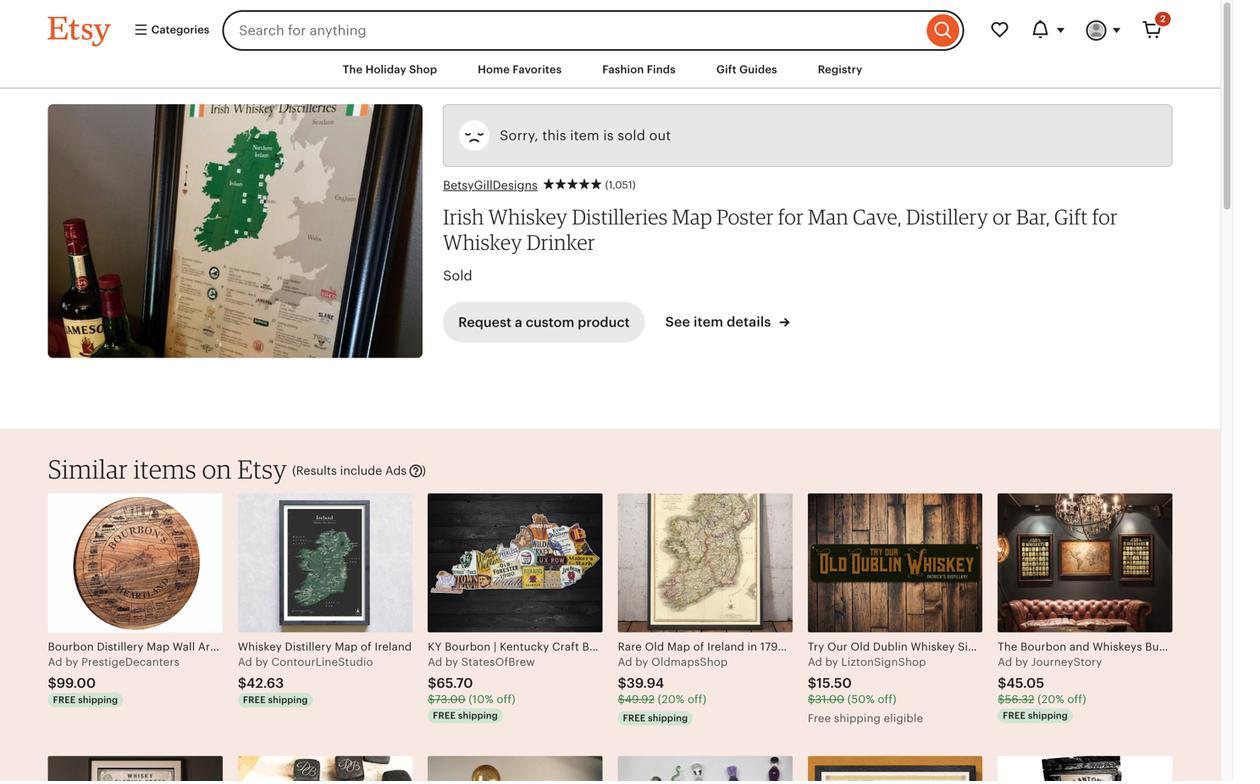 Task type: vqa. For each thing, say whether or not it's contained in the screenshot.
Vintage Plastic Recipe Box By Ftd image
no



Task type: locate. For each thing, give the bounding box(es) containing it.
hand made whisky pipette - glass whisky dropper - whisky lovers gift - decorated glass whisky dropper image
[[618, 756, 793, 781]]

y for 45.05
[[1022, 656, 1028, 668]]

2 d from the left
[[245, 656, 252, 668]]

a inside a d b y liztonsignshop $ 15.50 $ 31.00 (50% off) free shipping eligible
[[808, 656, 816, 668]]

off) inside a d b y oldmapsshop $ 39.94 $ 49.92 (20% off) free shipping
[[688, 693, 707, 706]]

distillery
[[906, 204, 989, 229], [285, 640, 332, 653]]

a left prestigedecanters
[[48, 656, 56, 668]]

(20% down the '39.94'
[[658, 693, 685, 706]]

whiskey
[[489, 204, 568, 229], [443, 229, 522, 254], [238, 640, 282, 653]]

a d b y statesofbrew $ 65.70 $ 73.00 (10% off) free shipping
[[428, 656, 535, 721]]

a inside a d b y statesofbrew $ 65.70 $ 73.00 (10% off) free shipping
[[428, 656, 436, 668]]

free down 56.32 on the bottom of the page
[[1003, 710, 1026, 721]]

d inside the a d b y journeystory $ 45.05 $ 56.32 (20% off) free shipping
[[1005, 656, 1013, 668]]

free inside the a d b y journeystory $ 45.05 $ 56.32 (20% off) free shipping
[[1003, 710, 1026, 721]]

request
[[458, 315, 512, 330]]

0 vertical spatial distillery
[[906, 204, 989, 229]]

(20% for 45.05
[[1038, 693, 1065, 706]]

y
[[72, 656, 78, 668], [262, 656, 268, 668], [452, 656, 458, 668], [642, 656, 648, 668], [832, 656, 838, 668], [1022, 656, 1028, 668]]

0 horizontal spatial (20%
[[658, 693, 685, 706]]

49.92
[[625, 693, 655, 706]]

d inside a d b y liztonsignshop $ 15.50 $ 31.00 (50% off) free shipping eligible
[[815, 656, 823, 668]]

y inside a d b y liztonsignshop $ 15.50 $ 31.00 (50% off) free shipping eligible
[[832, 656, 838, 668]]

off) right (10%
[[497, 693, 516, 706]]

map inside the irish whiskey distilleries map poster for man cave, distillery or bar, gift for whiskey drinker
[[672, 204, 712, 229]]

gift
[[716, 63, 737, 76], [1055, 204, 1088, 229]]

d
[[55, 656, 62, 668], [245, 656, 252, 668], [435, 656, 442, 668], [625, 656, 632, 668], [815, 656, 823, 668], [1005, 656, 1013, 668]]

4 off) from the left
[[1068, 693, 1087, 706]]

item left is
[[570, 128, 600, 143]]

1 horizontal spatial for
[[1092, 204, 1118, 229]]

4 y from the left
[[642, 656, 648, 668]]

1 d from the left
[[55, 656, 62, 668]]

free inside whiskey distillery map of ireland a d b y contourlinestudio $ 42.63 free shipping
[[243, 695, 266, 705]]

finds
[[647, 63, 676, 76]]

3 b from the left
[[445, 656, 453, 668]]

5 d from the left
[[815, 656, 823, 668]]

a d b y journeystory $ 45.05 $ 56.32 (20% off) free shipping
[[998, 656, 1102, 721]]

item
[[570, 128, 600, 143], [694, 314, 724, 330]]

distillery left or
[[906, 204, 989, 229]]

4 d from the left
[[625, 656, 632, 668]]

gift guides
[[716, 63, 777, 76]]

a left contourlinestudio
[[238, 656, 246, 668]]

y up 99.00
[[72, 656, 78, 668]]

39.94
[[627, 676, 664, 691]]

distillery up contourlinestudio
[[285, 640, 332, 653]]

whiskey distilleries map of ireland,  whisky map, ireland whiskey distillery map, whisky gift image
[[808, 756, 983, 781]]

prestigedecanters
[[81, 656, 180, 668]]

d up 45.05
[[1005, 656, 1013, 668]]

y inside a d b y statesofbrew $ 65.70 $ 73.00 (10% off) free shipping
[[452, 656, 458, 668]]

free down 73.00
[[433, 710, 456, 721]]

free inside a d b y oldmapsshop $ 39.94 $ 49.92 (20% off) free shipping
[[623, 713, 646, 723]]

off)
[[497, 693, 516, 706], [688, 693, 707, 706], [878, 693, 897, 706], [1068, 693, 1087, 706]]

1 (20% from the left
[[658, 693, 685, 706]]

(20% down 45.05
[[1038, 693, 1065, 706]]

y for 99.00
[[72, 656, 78, 668]]

d up the '39.94'
[[625, 656, 632, 668]]

5 b from the left
[[826, 656, 833, 668]]

eligible
[[884, 712, 923, 725]]

1 horizontal spatial item
[[694, 314, 724, 330]]

a
[[515, 315, 523, 330], [48, 656, 56, 668], [238, 656, 246, 668], [428, 656, 436, 668], [618, 656, 626, 668], [808, 656, 816, 668], [998, 656, 1006, 668]]

None search field
[[222, 10, 964, 51]]

off) inside a d b y liztonsignshop $ 15.50 $ 31.00 (50% off) free shipping eligible
[[878, 693, 897, 706]]

b for 15.50
[[826, 656, 833, 668]]

y for 39.94
[[642, 656, 648, 668]]

off) for 45.05
[[1068, 693, 1087, 706]]

whiskey down 'irish'
[[443, 229, 522, 254]]

0 horizontal spatial map
[[335, 640, 358, 653]]

a d b y oldmapsshop $ 39.94 $ 49.92 (20% off) free shipping
[[618, 656, 728, 723]]

6 y from the left
[[1022, 656, 1028, 668]]

map inside whiskey distillery map of ireland a d b y contourlinestudio $ 42.63 free shipping
[[335, 640, 358, 653]]

gift guides link
[[704, 54, 790, 85]]

1 horizontal spatial (20%
[[1038, 693, 1065, 706]]

b inside a d b y statesofbrew $ 65.70 $ 73.00 (10% off) free shipping
[[445, 656, 453, 668]]

y inside whiskey distillery map of ireland a d b y contourlinestudio $ 42.63 free shipping
[[262, 656, 268, 668]]

irish
[[443, 204, 484, 229]]

)
[[422, 464, 426, 477]]

this
[[542, 128, 566, 143]]

a inside a d b y oldmapsshop $ 39.94 $ 49.92 (20% off) free shipping
[[618, 656, 626, 668]]

off) down oldmapsshop
[[688, 693, 707, 706]]

the holiday shop link
[[330, 54, 450, 85]]

map left poster
[[672, 204, 712, 229]]

b up '15.50'
[[826, 656, 833, 668]]

d up '15.50'
[[815, 656, 823, 668]]

menu bar
[[17, 51, 1203, 89]]

shipping down (10%
[[458, 710, 498, 721]]

ky bourbon | kentucky craft bourbon signs | bonus room, game room, wall art, wall decor, bourbon art, bar decor, whiskey map, man cave image
[[428, 493, 603, 632]]

shop
[[409, 63, 437, 76]]

d for 15.50
[[815, 656, 823, 668]]

2 b from the left
[[255, 656, 263, 668]]

b inside a d b y oldmapsshop $ 39.94 $ 49.92 (20% off) free shipping
[[636, 656, 643, 668]]

y up "42.63"
[[262, 656, 268, 668]]

y inside the a d b y journeystory $ 45.05 $ 56.32 (20% off) free shipping
[[1022, 656, 1028, 668]]

1 vertical spatial distillery
[[285, 640, 332, 653]]

gift inside menu bar
[[716, 63, 737, 76]]

a inside a d b y prestigedecanters $ 99.00 free shipping
[[48, 656, 56, 668]]

map left of on the left bottom of page
[[335, 640, 358, 653]]

a up 73.00
[[428, 656, 436, 668]]

65.70
[[437, 676, 473, 691]]

contourlinestudio
[[271, 656, 373, 668]]

2 (20% from the left
[[1038, 693, 1065, 706]]

betsygilldesigns
[[443, 178, 538, 192]]

b
[[65, 656, 73, 668], [255, 656, 263, 668], [445, 656, 453, 668], [636, 656, 643, 668], [826, 656, 833, 668], [1016, 656, 1023, 668]]

map
[[672, 204, 712, 229], [335, 640, 358, 653]]

6 d from the left
[[1005, 656, 1013, 668]]

of
[[361, 640, 372, 653]]

shipping for 65.70
[[458, 710, 498, 721]]

(20% for 39.94
[[658, 693, 685, 706]]

b up 65.70
[[445, 656, 453, 668]]

shipping inside the a d b y journeystory $ 45.05 $ 56.32 (20% off) free shipping
[[1028, 710, 1068, 721]]

1 vertical spatial map
[[335, 640, 358, 653]]

blanton's coffee image
[[998, 756, 1173, 781]]

off) down journeystory
[[1068, 693, 1087, 706]]

shipping down 99.00
[[78, 695, 118, 705]]

ireland
[[375, 640, 412, 653]]

betsygilldesigns link
[[443, 177, 543, 194]]

( results include ads
[[292, 464, 407, 477]]

(10%
[[469, 693, 494, 706]]

0 vertical spatial gift
[[716, 63, 737, 76]]

1 horizontal spatial gift
[[1055, 204, 1088, 229]]

a up 31.00
[[808, 656, 816, 668]]

(20% inside the a d b y journeystory $ 45.05 $ 56.32 (20% off) free shipping
[[1038, 693, 1065, 706]]

2 off) from the left
[[688, 693, 707, 706]]

home favorites link
[[465, 54, 575, 85]]

99.00
[[57, 676, 96, 691]]

shipping down 49.92
[[648, 713, 688, 723]]

item right 'see'
[[694, 314, 724, 330]]

3 off) from the left
[[878, 693, 897, 706]]

y up 45.05
[[1022, 656, 1028, 668]]

for right bar,
[[1092, 204, 1118, 229]]

y for 15.50
[[832, 656, 838, 668]]

cave,
[[853, 204, 902, 229]]

3 y from the left
[[452, 656, 458, 668]]

shipping down 56.32 on the bottom of the page
[[1028, 710, 1068, 721]]

request a custom product
[[458, 315, 630, 330]]

(
[[292, 464, 296, 477]]

1 horizontal spatial distillery
[[906, 204, 989, 229]]

5 y from the left
[[832, 656, 838, 668]]

d inside a d b y prestigedecanters $ 99.00 free shipping
[[55, 656, 62, 668]]

a d b y prestigedecanters $ 99.00 free shipping
[[48, 656, 180, 705]]

1 vertical spatial item
[[694, 314, 724, 330]]

off) inside a d b y statesofbrew $ 65.70 $ 73.00 (10% off) free shipping
[[497, 693, 516, 706]]

4 b from the left
[[636, 656, 643, 668]]

0 horizontal spatial for
[[778, 204, 804, 229]]

categories
[[149, 23, 209, 36]]

sold
[[618, 128, 646, 143]]

b up 45.05
[[1016, 656, 1023, 668]]

d for 99.00
[[55, 656, 62, 668]]

d inside a d b y oldmapsshop $ 39.94 $ 49.92 (20% off) free shipping
[[625, 656, 632, 668]]

product
[[578, 315, 630, 330]]

b inside a d b y prestigedecanters $ 99.00 free shipping
[[65, 656, 73, 668]]

fashion finds
[[603, 63, 676, 76]]

2 y from the left
[[262, 656, 268, 668]]

b up the '39.94'
[[636, 656, 643, 668]]

irish whiskey distilleries map poster for man cave, distillery or bar, gift for whiskey drinker
[[443, 204, 1118, 254]]

a up 49.92
[[618, 656, 626, 668]]

d inside a d b y statesofbrew $ 65.70 $ 73.00 (10% off) free shipping
[[435, 656, 442, 668]]

b up "42.63"
[[255, 656, 263, 668]]

(50%
[[848, 693, 875, 706]]

(20% inside a d b y oldmapsshop $ 39.94 $ 49.92 (20% off) free shipping
[[658, 693, 685, 706]]

(20%
[[658, 693, 685, 706], [1038, 693, 1065, 706]]

d for 45.05
[[1005, 656, 1013, 668]]

free inside a d b y statesofbrew $ 65.70 $ 73.00 (10% off) free shipping
[[433, 710, 456, 721]]

b inside a d b y liztonsignshop $ 15.50 $ 31.00 (50% off) free shipping eligible
[[826, 656, 833, 668]]

y inside a d b y prestigedecanters $ 99.00 free shipping
[[72, 656, 78, 668]]

whiskey up "42.63"
[[238, 640, 282, 653]]

free
[[808, 712, 831, 725]]

shipping inside a d b y statesofbrew $ 65.70 $ 73.00 (10% off) free shipping
[[458, 710, 498, 721]]

gift left "guides"
[[716, 63, 737, 76]]

shipping down (50% at the bottom
[[834, 712, 881, 725]]

1 off) from the left
[[497, 693, 516, 706]]

b up 99.00
[[65, 656, 73, 668]]

45.05
[[1007, 676, 1045, 691]]

0 horizontal spatial item
[[570, 128, 600, 143]]

d up 99.00
[[55, 656, 62, 668]]

a for 39.94
[[618, 656, 626, 668]]

shipping for 15.50
[[834, 712, 881, 725]]

off) inside the a d b y journeystory $ 45.05 $ 56.32 (20% off) free shipping
[[1068, 693, 1087, 706]]

y up 65.70
[[452, 656, 458, 668]]

1 b from the left
[[65, 656, 73, 668]]

1 horizontal spatial map
[[672, 204, 712, 229]]

d up 65.70
[[435, 656, 442, 668]]

similar items on etsy
[[48, 453, 287, 484]]

1 for from the left
[[778, 204, 804, 229]]

sorry, this item is sold out
[[500, 128, 671, 143]]

3 d from the left
[[435, 656, 442, 668]]

y up '15.50'
[[832, 656, 838, 668]]

0 horizontal spatial gift
[[716, 63, 737, 76]]

shipping
[[78, 695, 118, 705], [268, 695, 308, 705], [458, 710, 498, 721], [1028, 710, 1068, 721], [834, 712, 881, 725], [648, 713, 688, 723]]

off) up eligible
[[878, 693, 897, 706]]

free
[[53, 695, 76, 705], [243, 695, 266, 705], [433, 710, 456, 721], [1003, 710, 1026, 721], [623, 713, 646, 723]]

shipping inside a d b y oldmapsshop $ 39.94 $ 49.92 (20% off) free shipping
[[648, 713, 688, 723]]

0 horizontal spatial distillery
[[285, 640, 332, 653]]

0 vertical spatial map
[[672, 204, 712, 229]]

$
[[48, 676, 57, 691], [238, 676, 247, 691], [428, 676, 437, 691], [618, 676, 627, 691], [808, 676, 817, 691], [998, 676, 1007, 691], [428, 693, 435, 706], [618, 693, 625, 706], [808, 693, 815, 706], [998, 693, 1005, 706]]

home
[[478, 63, 510, 76]]

y inside a d b y oldmapsshop $ 39.94 $ 49.92 (20% off) free shipping
[[642, 656, 648, 668]]

b inside the a d b y journeystory $ 45.05 $ 56.32 (20% off) free shipping
[[1016, 656, 1023, 668]]

shipping down "42.63"
[[268, 695, 308, 705]]

1 y from the left
[[72, 656, 78, 668]]

gift right bar,
[[1055, 204, 1088, 229]]

free down 49.92
[[623, 713, 646, 723]]

y up the '39.94'
[[642, 656, 648, 668]]

1 vertical spatial gift
[[1055, 204, 1088, 229]]

try our old dublin whiskey sign, personalized irish distillery name sign, custom metal irish pub bar decor - quality aluminum sign decor image
[[808, 493, 983, 632]]

ads
[[385, 464, 407, 477]]

d up "42.63"
[[245, 656, 252, 668]]

free down "42.63"
[[243, 695, 266, 705]]

d for 39.94
[[625, 656, 632, 668]]

shipping inside a d b y liztonsignshop $ 15.50 $ 31.00 (50% off) free shipping eligible
[[834, 712, 881, 725]]

$ inside a d b y prestigedecanters $ 99.00 free shipping
[[48, 676, 57, 691]]

for left man
[[778, 204, 804, 229]]

for
[[778, 204, 804, 229], [1092, 204, 1118, 229]]

31.00
[[815, 693, 845, 706]]

6 b from the left
[[1016, 656, 1023, 668]]

a up 56.32 on the bottom of the page
[[998, 656, 1006, 668]]

free down 99.00
[[53, 695, 76, 705]]

home favorites
[[478, 63, 562, 76]]

a inside the a d b y journeystory $ 45.05 $ 56.32 (20% off) free shipping
[[998, 656, 1006, 668]]

request a custom product link
[[443, 302, 645, 343]]

favorites
[[513, 63, 562, 76]]



Task type: describe. For each thing, give the bounding box(es) containing it.
fashion
[[603, 63, 644, 76]]

menu bar containing the holiday shop
[[17, 51, 1203, 89]]

gift inside the irish whiskey distilleries map poster for man cave, distillery or bar, gift for whiskey drinker
[[1055, 204, 1088, 229]]

2
[[1161, 14, 1166, 24]]

registry
[[818, 63, 863, 76]]

oldmapsshop
[[651, 656, 728, 668]]

journeystory
[[1032, 656, 1102, 668]]

a for 99.00
[[48, 656, 56, 668]]

2 link
[[1132, 10, 1173, 51]]

56.32
[[1005, 693, 1035, 706]]

shipping inside whiskey distillery map of ireland a d b y contourlinestudio $ 42.63 free shipping
[[268, 695, 308, 705]]

registry link
[[805, 54, 875, 85]]

b for 45.05
[[1016, 656, 1023, 668]]

liztonsignshop
[[841, 656, 926, 668]]

distillery inside whiskey distillery map of ireland a d b y contourlinestudio $ 42.63 free shipping
[[285, 640, 332, 653]]

see
[[665, 314, 690, 330]]

a for 15.50
[[808, 656, 816, 668]]

see item details link
[[665, 311, 790, 334]]

is
[[603, 128, 614, 143]]

categories banner
[[17, 0, 1203, 51]]

a inside whiskey distillery map of ireland a d b y contourlinestudio $ 42.63 free shipping
[[238, 656, 246, 668]]

Search for anything text field
[[222, 10, 923, 51]]

sorry,
[[500, 128, 539, 143]]

a d b y liztonsignshop $ 15.50 $ 31.00 (50% off) free shipping eligible
[[808, 656, 926, 725]]

off) for 39.94
[[688, 693, 707, 706]]

whiskey up drinker
[[489, 204, 568, 229]]

details
[[727, 314, 771, 330]]

drinker
[[527, 229, 595, 254]]

items
[[133, 453, 197, 484]]

distillery inside the irish whiskey distilleries map poster for man cave, distillery or bar, gift for whiskey drinker
[[906, 204, 989, 229]]

free for 65.70
[[433, 710, 456, 721]]

0 vertical spatial item
[[570, 128, 600, 143]]

free for 45.05
[[1003, 710, 1026, 721]]

guides
[[739, 63, 777, 76]]

free inside a d b y prestigedecanters $ 99.00 free shipping
[[53, 695, 76, 705]]

fashion finds link
[[590, 54, 689, 85]]

the holiday shop
[[343, 63, 437, 76]]

include
[[340, 464, 382, 477]]

similar
[[48, 453, 128, 484]]

b for 65.70
[[445, 656, 453, 668]]

b for 39.94
[[636, 656, 643, 668]]

custom monogram whiskey stone set, whiskey rocks gift set, beverage stones, drinker gifts, personalized whiskey, christmas gift for him image
[[238, 756, 413, 781]]

shipping inside a d b y prestigedecanters $ 99.00 free shipping
[[78, 695, 118, 705]]

whisky pipette for adding water to your whisky, whiskey water dropper by angels' share glass® - whisky gift from scotland image
[[428, 756, 603, 781]]

free for 39.94
[[623, 713, 646, 723]]

42.63
[[247, 676, 284, 691]]

on
[[202, 453, 232, 484]]

results
[[296, 464, 337, 477]]

whisky tasting steps - whisky poster - whisky print image
[[48, 756, 223, 781]]

shipping for 39.94
[[648, 713, 688, 723]]

sold
[[443, 268, 472, 283]]

custom
[[526, 315, 575, 330]]

statesofbrew
[[461, 656, 535, 668]]

y for 65.70
[[452, 656, 458, 668]]

$ inside whiskey distillery map of ireland a d b y contourlinestudio $ 42.63 free shipping
[[238, 676, 247, 691]]

out
[[649, 128, 671, 143]]

a for 45.05
[[998, 656, 1006, 668]]

a for 65.70
[[428, 656, 436, 668]]

15.50
[[817, 676, 852, 691]]

or
[[993, 204, 1012, 229]]

the
[[343, 63, 363, 76]]

see item details
[[665, 314, 775, 330]]

poster
[[717, 204, 774, 229]]

distilleries
[[572, 204, 668, 229]]

bar,
[[1016, 204, 1050, 229]]

2 for from the left
[[1092, 204, 1118, 229]]

73.00
[[435, 693, 466, 706]]

man
[[808, 204, 849, 229]]

d inside whiskey distillery map of ireland a d b y contourlinestudio $ 42.63 free shipping
[[245, 656, 252, 668]]

d for 65.70
[[435, 656, 442, 668]]

a left custom
[[515, 315, 523, 330]]

whiskey inside whiskey distillery map of ireland a d b y contourlinestudio $ 42.63 free shipping
[[238, 640, 282, 653]]

categories button
[[121, 15, 217, 46]]

whiskey distillery map of ireland a d b y contourlinestudio $ 42.63 free shipping
[[238, 640, 412, 705]]

whiskey distillery map of ireland image
[[238, 493, 413, 632]]

(1,051)
[[605, 179, 636, 191]]

the bourbon and whiskeys bucket list, best beverages set, scratch-off posters, top 50 bourbons and top 50 whiskeys, man cave, home bar decor image
[[998, 493, 1173, 632]]

none search field inside categories banner
[[222, 10, 964, 51]]

bourbon distillery map wall art - engraved wooden sign w/ kentucky bourbon distilleries - home bar sign - gift for bourbon lover image
[[48, 493, 223, 632]]

shipping for 45.05
[[1028, 710, 1068, 721]]

b for 99.00
[[65, 656, 73, 668]]

item inside "see item details" link
[[694, 314, 724, 330]]

b inside whiskey distillery map of ireland a d b y contourlinestudio $ 42.63 free shipping
[[255, 656, 263, 668]]

etsy
[[237, 453, 287, 484]]

holiday
[[365, 63, 406, 76]]

rare old map of ireland in 1798 by w. faden - rare colour atlas map - dublin, belfast, cork, ulster, leinster - big framed or unframed gift image
[[618, 493, 793, 632]]

off) for 15.50
[[878, 693, 897, 706]]

off) for 65.70
[[497, 693, 516, 706]]



